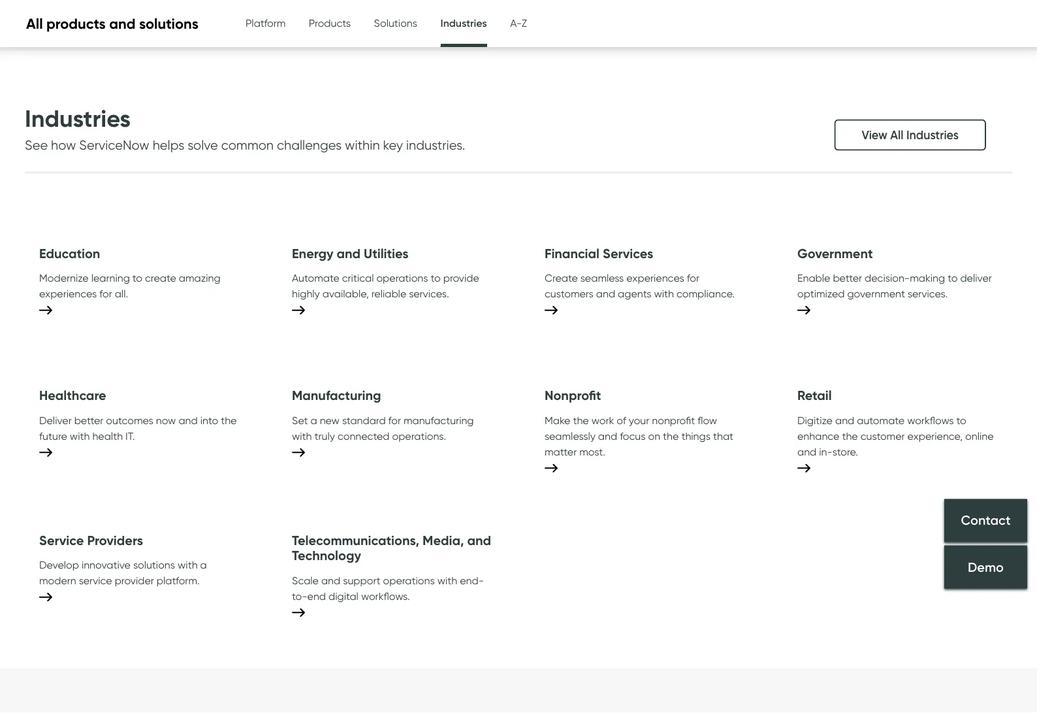 Task type: describe. For each thing, give the bounding box(es) containing it.
industries link
[[441, 0, 487, 49]]

flow
[[698, 414, 718, 427]]

automate
[[858, 414, 905, 427]]

service
[[39, 532, 84, 549]]

critical
[[342, 272, 374, 285]]

and left in-
[[798, 445, 817, 458]]

work
[[592, 414, 615, 427]]

create seamless experiences for customers and agents with compliance.
[[545, 272, 735, 300]]

making
[[910, 272, 946, 285]]

with inside deliver better outcomes now and into the future with health it.
[[70, 430, 90, 442]]

media,
[[423, 532, 464, 549]]

scale
[[292, 574, 319, 587]]

a inside set a new standard for manufacturing with truly connected operations.
[[311, 414, 317, 427]]

and right digitize
[[836, 414, 855, 427]]

of
[[617, 414, 627, 427]]

nonprofit
[[652, 414, 696, 427]]

automate
[[292, 272, 340, 285]]

and inside make the work of your nonprofit flow seamlessly and focus on the things that matter most.
[[599, 430, 618, 442]]

servicenow
[[79, 137, 149, 153]]

into
[[200, 414, 218, 427]]

and inside scale and support operations with end- to-end digital workflows.
[[322, 574, 341, 587]]

platform link
[[246, 0, 286, 46]]

most.
[[580, 445, 606, 458]]

enable
[[798, 272, 831, 285]]

1 horizontal spatial all
[[891, 128, 904, 142]]

how
[[51, 137, 76, 153]]

online
[[966, 430, 994, 442]]

manufacturing
[[292, 388, 381, 404]]

amazing
[[179, 272, 221, 285]]

connected
[[338, 430, 390, 442]]

energy and utilities
[[292, 246, 409, 262]]

to inside automate critical operations to provide highly available, reliable services.
[[431, 272, 441, 285]]

create
[[545, 272, 578, 285]]

providers
[[87, 532, 143, 549]]

with inside develop innovative solutions with a modern service provider platform.
[[178, 559, 198, 572]]

make
[[545, 414, 571, 427]]

the inside deliver better outcomes now and into the future with health it.
[[221, 414, 237, 427]]

in-
[[820, 445, 833, 458]]

to inside digitize and automate workflows to enhance the customer experience, online and in-store.
[[957, 414, 967, 427]]

experiences inside create seamless experiences for customers and agents with compliance.
[[627, 272, 685, 285]]

demo
[[969, 559, 1004, 575]]

to inside modernize learning to create amazing experiences for all.
[[133, 272, 142, 285]]

common
[[221, 137, 274, 153]]

challenges
[[277, 137, 342, 153]]

a inside develop innovative solutions with a modern service provider platform.
[[200, 559, 207, 572]]

modernize
[[39, 272, 89, 285]]

seamless
[[581, 272, 624, 285]]

and up critical
[[337, 246, 361, 262]]

a-z link
[[511, 0, 527, 46]]

financial services
[[545, 246, 654, 262]]

workflows
[[908, 414, 955, 427]]

make the work of your nonprofit flow seamlessly and focus on the things that matter most.
[[545, 414, 734, 458]]

financial
[[545, 246, 600, 262]]

better for government
[[834, 272, 863, 285]]

government
[[798, 246, 874, 262]]

retail
[[798, 388, 832, 404]]

products link
[[309, 0, 351, 46]]

services. for government
[[908, 288, 949, 300]]

energy
[[292, 246, 334, 262]]

and inside telecommunications, media, and technology
[[468, 532, 491, 549]]

deliver
[[961, 272, 993, 285]]

standard
[[342, 414, 386, 427]]

a-z
[[511, 16, 527, 29]]

industries for industries
[[441, 16, 487, 29]]

new
[[320, 414, 340, 427]]

solutions link
[[374, 0, 418, 46]]

end
[[308, 590, 326, 602]]

provide
[[444, 272, 480, 285]]

focus
[[620, 430, 646, 442]]

future
[[39, 430, 67, 442]]

enhance
[[798, 430, 840, 442]]

automate critical operations to provide highly available, reliable services.
[[292, 272, 480, 300]]

telecommunications,
[[292, 532, 420, 549]]

develop
[[39, 559, 79, 572]]

solutions inside develop innovative solutions with a modern service provider platform.
[[133, 559, 175, 572]]

operations inside automate critical operations to provide highly available, reliable services.
[[377, 272, 428, 285]]

customers
[[545, 288, 594, 300]]

industries for industries see how servicenow helps solve common challenges within key industries.
[[25, 104, 131, 133]]

to-
[[292, 590, 308, 602]]

services
[[603, 246, 654, 262]]

with inside create seamless experiences for customers and agents with compliance.
[[655, 288, 674, 300]]

a-
[[511, 16, 522, 29]]

agents
[[618, 288, 652, 300]]

with inside set a new standard for manufacturing with truly connected operations.
[[292, 430, 312, 442]]

your
[[629, 414, 650, 427]]

truly
[[315, 430, 335, 442]]

service providers
[[39, 532, 143, 549]]

decision-
[[865, 272, 911, 285]]

education
[[39, 246, 100, 262]]

industries.
[[406, 137, 466, 153]]

technology
[[292, 548, 361, 564]]



Task type: vqa. For each thing, say whether or not it's contained in the screenshot.
as
no



Task type: locate. For each thing, give the bounding box(es) containing it.
create
[[145, 272, 176, 285]]

deliver better outcomes now and into the future with health it.
[[39, 414, 237, 442]]

operations up the reliable on the left top of page
[[377, 272, 428, 285]]

develop innovative solutions with a modern service provider platform.
[[39, 559, 207, 587]]

2 services. from the left
[[908, 288, 949, 300]]

to left deliver
[[948, 272, 958, 285]]

services. down provide
[[409, 288, 449, 300]]

0 vertical spatial solutions
[[139, 15, 199, 32]]

digitize
[[798, 414, 833, 427]]

for inside create seamless experiences for customers and agents with compliance.
[[687, 272, 700, 285]]

solutions
[[374, 16, 418, 29]]

1 horizontal spatial experiences
[[627, 272, 685, 285]]

0 horizontal spatial better
[[74, 414, 103, 427]]

optimized
[[798, 288, 845, 300]]

all left the products
[[26, 15, 43, 32]]

all products and solutions
[[26, 15, 199, 32]]

experiences up agents
[[627, 272, 685, 285]]

the up store.
[[843, 430, 859, 442]]

industries inside industries see how servicenow helps solve common challenges within key industries.
[[25, 104, 131, 133]]

utilities
[[364, 246, 409, 262]]

all
[[26, 15, 43, 32], [891, 128, 904, 142]]

modern
[[39, 574, 76, 587]]

operations
[[377, 272, 428, 285], [383, 574, 435, 587]]

and right the products
[[109, 15, 136, 32]]

0 horizontal spatial services.
[[409, 288, 449, 300]]

products
[[46, 15, 106, 32]]

operations up workflows.
[[383, 574, 435, 587]]

better inside deliver better outcomes now and into the future with health it.
[[74, 414, 103, 427]]

0 horizontal spatial all
[[26, 15, 43, 32]]

a
[[311, 414, 317, 427], [200, 559, 207, 572]]

to up online
[[957, 414, 967, 427]]

experiences down modernize
[[39, 288, 97, 300]]

and left the into
[[179, 414, 198, 427]]

the right the into
[[221, 414, 237, 427]]

highly
[[292, 288, 320, 300]]

0 vertical spatial experiences
[[627, 272, 685, 285]]

with up platform.
[[178, 559, 198, 572]]

for inside modernize learning to create amazing experiences for all.
[[100, 288, 112, 300]]

government
[[848, 288, 906, 300]]

industries right view
[[907, 128, 959, 142]]

digitize and automate workflows to enhance the customer experience, online and in-store.
[[798, 414, 994, 458]]

for left all.
[[100, 288, 112, 300]]

compliance.
[[677, 288, 735, 300]]

experiences inside modernize learning to create amazing experiences for all.
[[39, 288, 97, 300]]

to left create
[[133, 272, 142, 285]]

that
[[714, 430, 734, 442]]

key
[[383, 137, 403, 153]]

1 vertical spatial solutions
[[133, 559, 175, 572]]

1 horizontal spatial industries
[[441, 16, 487, 29]]

the up seamlessly
[[573, 414, 589, 427]]

end-
[[460, 574, 484, 587]]

1 horizontal spatial better
[[834, 272, 863, 285]]

with
[[655, 288, 674, 300], [70, 430, 90, 442], [292, 430, 312, 442], [178, 559, 198, 572], [438, 574, 458, 587]]

all.
[[115, 288, 128, 300]]

1 vertical spatial for
[[100, 288, 112, 300]]

and
[[109, 15, 136, 32], [337, 246, 361, 262], [597, 288, 616, 300], [179, 414, 198, 427], [836, 414, 855, 427], [599, 430, 618, 442], [798, 445, 817, 458], [468, 532, 491, 549], [322, 574, 341, 587]]

1 horizontal spatial a
[[311, 414, 317, 427]]

industries up how
[[25, 104, 131, 133]]

1 vertical spatial a
[[200, 559, 207, 572]]

0 vertical spatial operations
[[377, 272, 428, 285]]

view all industries
[[862, 128, 959, 142]]

within
[[345, 137, 380, 153]]

all right view
[[891, 128, 904, 142]]

services. for energy and utilities
[[409, 288, 449, 300]]

deliver
[[39, 414, 72, 427]]

contact
[[962, 512, 1011, 528]]

2 vertical spatial for
[[389, 414, 401, 427]]

outcomes
[[106, 414, 153, 427]]

0 horizontal spatial a
[[200, 559, 207, 572]]

for up 'compliance.'
[[687, 272, 700, 285]]

and right media,
[[468, 532, 491, 549]]

industries see how servicenow helps solve common challenges within key industries.
[[25, 104, 466, 153]]

provider
[[115, 574, 154, 587]]

1 services. from the left
[[409, 288, 449, 300]]

0 vertical spatial a
[[311, 414, 317, 427]]

and down work
[[599, 430, 618, 442]]

available,
[[323, 288, 369, 300]]

nonprofit
[[545, 388, 602, 404]]

matter
[[545, 445, 577, 458]]

the down nonprofit
[[663, 430, 679, 442]]

services. down making
[[908, 288, 949, 300]]

to left provide
[[431, 272, 441, 285]]

seamlessly
[[545, 430, 596, 442]]

services. inside automate critical operations to provide highly available, reliable services.
[[409, 288, 449, 300]]

better inside the enable better decision-making to deliver optimized government services.
[[834, 272, 863, 285]]

helps
[[153, 137, 184, 153]]

customer
[[861, 430, 906, 442]]

scale and support operations with end- to-end digital workflows.
[[292, 574, 484, 602]]

services.
[[409, 288, 449, 300], [908, 288, 949, 300]]

1 vertical spatial better
[[74, 414, 103, 427]]

with right future on the left bottom
[[70, 430, 90, 442]]

and down seamless
[[597, 288, 616, 300]]

innovative
[[82, 559, 131, 572]]

telecommunications, media, and technology
[[292, 532, 491, 564]]

see
[[25, 137, 48, 153]]

healthcare
[[39, 388, 106, 404]]

2 horizontal spatial for
[[687, 272, 700, 285]]

0 horizontal spatial industries
[[25, 104, 131, 133]]

service
[[79, 574, 112, 587]]

workflows.
[[361, 590, 410, 602]]

reliable
[[372, 288, 407, 300]]

it.
[[126, 430, 135, 442]]

better down the government
[[834, 272, 863, 285]]

0 vertical spatial better
[[834, 272, 863, 285]]

digital
[[329, 590, 359, 602]]

0 vertical spatial all
[[26, 15, 43, 32]]

products
[[309, 16, 351, 29]]

2 horizontal spatial industries
[[907, 128, 959, 142]]

for up operations.
[[389, 414, 401, 427]]

better for healthcare
[[74, 414, 103, 427]]

health
[[92, 430, 123, 442]]

manufacturing
[[404, 414, 474, 427]]

with inside scale and support operations with end- to-end digital workflows.
[[438, 574, 458, 587]]

store.
[[833, 445, 859, 458]]

and up the digital
[[322, 574, 341, 587]]

1 horizontal spatial services.
[[908, 288, 949, 300]]

industries
[[441, 16, 487, 29], [25, 104, 131, 133], [907, 128, 959, 142]]

better up health
[[74, 414, 103, 427]]

0 vertical spatial for
[[687, 272, 700, 285]]

and inside create seamless experiences for customers and agents with compliance.
[[597, 288, 616, 300]]

set
[[292, 414, 308, 427]]

with right agents
[[655, 288, 674, 300]]

view
[[862, 128, 888, 142]]

set a new standard for manufacturing with truly connected operations.
[[292, 414, 474, 442]]

operations inside scale and support operations with end- to-end digital workflows.
[[383, 574, 435, 587]]

for inside set a new standard for manufacturing with truly connected operations.
[[389, 414, 401, 427]]

view all industries link
[[835, 119, 987, 151]]

services. inside the enable better decision-making to deliver optimized government services.
[[908, 288, 949, 300]]

1 vertical spatial all
[[891, 128, 904, 142]]

experience,
[[908, 430, 963, 442]]

with down set
[[292, 430, 312, 442]]

demo link
[[945, 546, 1028, 589]]

1 horizontal spatial for
[[389, 414, 401, 427]]

0 horizontal spatial for
[[100, 288, 112, 300]]

to inside the enable better decision-making to deliver optimized government services.
[[948, 272, 958, 285]]

the inside digitize and automate workflows to enhance the customer experience, online and in-store.
[[843, 430, 859, 442]]

things
[[682, 430, 711, 442]]

to
[[133, 272, 142, 285], [431, 272, 441, 285], [948, 272, 958, 285], [957, 414, 967, 427]]

1 vertical spatial operations
[[383, 574, 435, 587]]

1 vertical spatial experiences
[[39, 288, 97, 300]]

contact link
[[945, 499, 1028, 542]]

now
[[156, 414, 176, 427]]

industries left a-
[[441, 16, 487, 29]]

platform.
[[157, 574, 200, 587]]

better
[[834, 272, 863, 285], [74, 414, 103, 427]]

modernize learning to create amazing experiences for all.
[[39, 272, 221, 300]]

with left end-
[[438, 574, 458, 587]]

platform
[[246, 16, 286, 29]]

solve
[[188, 137, 218, 153]]

enable better decision-making to deliver optimized government services.
[[798, 272, 993, 300]]

solutions
[[139, 15, 199, 32], [133, 559, 175, 572]]

and inside deliver better outcomes now and into the future with health it.
[[179, 414, 198, 427]]

0 horizontal spatial experiences
[[39, 288, 97, 300]]



